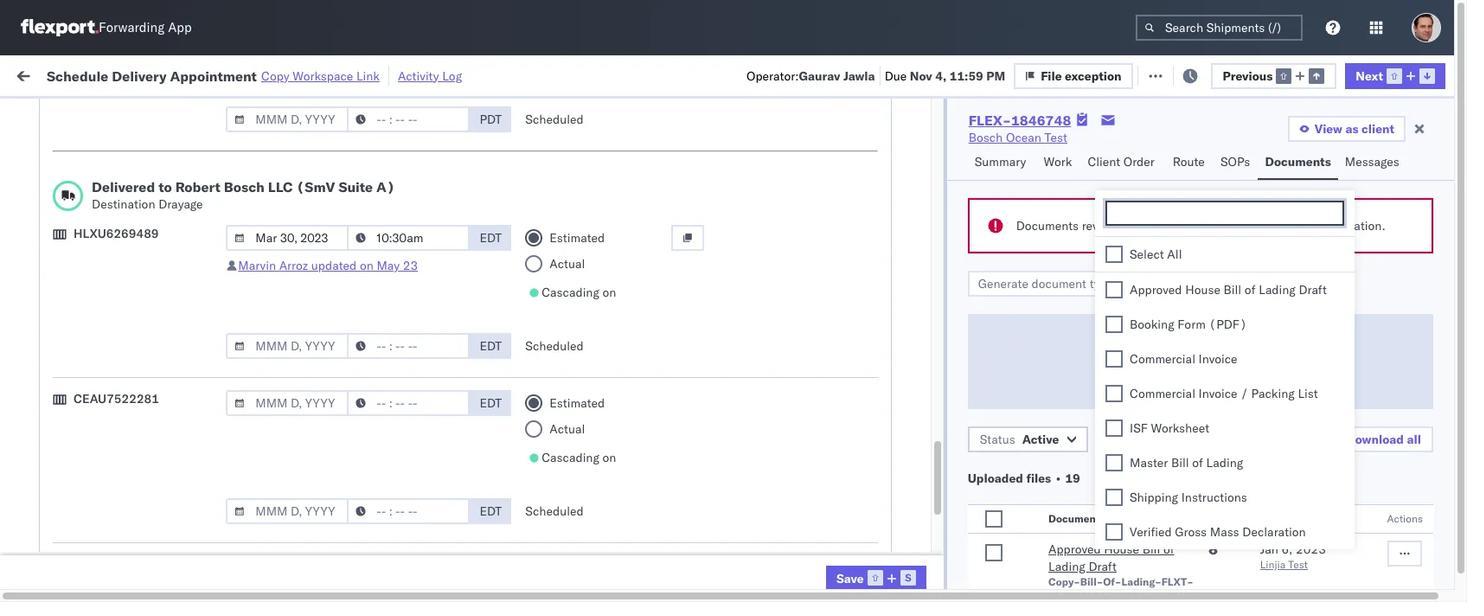 Task type: vqa. For each thing, say whether or not it's contained in the screenshot.
Automation
no



Task type: describe. For each thing, give the bounding box(es) containing it.
2 test123456 from the top
[[1179, 250, 1252, 265]]

0 vertical spatial actions
[[1403, 141, 1439, 154]]

mode button
[[521, 138, 616, 155]]

1 test123456 from the top
[[1179, 212, 1252, 227]]

schedule delivery appointment link for flex-1846748
[[40, 286, 213, 303]]

pickup for 1st schedule pickup from los angeles, ca 'button' from the bottom
[[94, 545, 131, 560]]

1 vertical spatial customs
[[1269, 218, 1317, 234]]

delivery for schedule delivery appointment button related to flex-1889466
[[94, 439, 139, 455]]

resize handle column header for container numbers
[[1149, 134, 1170, 602]]

timestamp / user button
[[1257, 502, 1353, 533]]

mmm d, yyyy text field for edt's -- : -- -- text box
[[226, 333, 349, 359]]

lhuu7894563, uetu5238478 for confirm delivery
[[1066, 516, 1243, 531]]

3 ca from the top
[[40, 334, 56, 349]]

12:00 am pdt, aug 19, 2022
[[279, 174, 447, 189]]

pm down the 11:00 pm pst, nov 8, 2022 on the bottom left
[[315, 402, 334, 418]]

from for schedule pickup from los angeles, ca link for third schedule pickup from los angeles, ca 'button' from the bottom of the page
[[135, 316, 160, 332]]

in
[[1120, 218, 1131, 234]]

2 schedule pickup from los angeles, ca button from the top
[[40, 239, 246, 276]]

1 ocean fcl from the top
[[530, 212, 590, 227]]

5 schedule pickup from los angeles, ca button from the top
[[40, 544, 246, 580]]

nov left "23"
[[368, 250, 390, 265]]

uploaded
[[968, 471, 1024, 486]]

ready
[[133, 107, 164, 120]]

2 ocean fcl from the top
[[530, 250, 590, 265]]

schedule for fourth schedule pickup from los angeles, ca 'button' from the bottom of the page
[[40, 240, 91, 256]]

llc
[[268, 178, 293, 196]]

test inside jan 6, 2023 linjia test
[[1289, 558, 1308, 571]]

-- : -- -- text field for pdt
[[347, 106, 470, 132]]

1 ca from the top
[[40, 219, 56, 235]]

download all button
[[1335, 427, 1434, 453]]

1 horizontal spatial of
[[1193, 455, 1204, 470]]

browse for a file
[[1154, 361, 1248, 376]]

view as client button
[[1288, 116, 1406, 142]]

select all
[[1130, 246, 1183, 262]]

status for status active
[[980, 432, 1016, 447]]

in
[[259, 107, 269, 120]]

omkar savant for lhuu7894563, uetu5238478
[[1395, 478, 1468, 494]]

select
[[1130, 246, 1165, 262]]

1 schedule pickup from los angeles, ca button from the top
[[40, 201, 246, 238]]

2 lhuu7894563, from the top
[[1066, 440, 1155, 455]]

marvin
[[238, 258, 276, 273]]

1 horizontal spatial exception
[[1196, 67, 1252, 83]]

pst, for 24,
[[331, 516, 357, 532]]

lhuu7894563, for confirm pickup from los angeles, ca
[[1066, 478, 1155, 493]]

flex-1846748 for schedule pickup from los angeles, ca link for third schedule pickup from los angeles, ca 'button' from the bottom of the page
[[955, 326, 1045, 341]]

consignee inside button
[[755, 141, 804, 154]]

scheduled for hlxu6269489
[[526, 338, 584, 354]]

worksheet
[[1151, 420, 1210, 436]]

bookings
[[755, 554, 805, 570]]

active
[[1023, 432, 1059, 447]]

Search Work text field
[[885, 62, 1074, 88]]

route button
[[1166, 146, 1214, 180]]

document type / filename
[[1049, 512, 1183, 525]]

approved inside approved house bill of lading draft
[[1049, 542, 1101, 557]]

schedule pickup from los angeles, ca link for fourth schedule pickup from los angeles, ca 'button' from the bottom of the page
[[40, 239, 246, 274]]

2022 right may
[[408, 250, 438, 265]]

10 resize handle column header from the left
[[1424, 134, 1444, 602]]

pm up the 11:00 pm pst, nov 8, 2022 on the bottom left
[[315, 326, 334, 341]]

abcdefg78456546 for confirm pickup from los angeles, ca
[[1179, 478, 1295, 494]]

view
[[1315, 121, 1343, 137]]

schedule for 1st schedule pickup from los angeles, ca 'button' from the top of the page
[[40, 202, 91, 218]]

cascading on for hlxu6269489
[[542, 285, 617, 300]]

suite
[[339, 178, 373, 196]]

customs for 11:00 pm pst, nov 8, 2022
[[82, 354, 131, 370]]

11:59 down 6:00
[[279, 554, 312, 570]]

cascading for hlxu6269489
[[542, 285, 600, 300]]

19,
[[395, 174, 414, 189]]

0 horizontal spatial jan
[[367, 554, 386, 570]]

2 hlxu6269489, from the top
[[1158, 249, 1247, 265]]

documents up ceau7522281 at the bottom of page
[[40, 372, 102, 387]]

numbers for mbl/mawb numbers
[[1242, 141, 1284, 154]]

savant for ceau7522281, hlxu6269489, hlxu8034992
[[1435, 250, 1468, 265]]

2 -- : -- -- text field from the top
[[347, 390, 470, 416]]

pdt, left may
[[337, 250, 365, 265]]

confirm delivery link
[[40, 514, 132, 532]]

205 on track
[[399, 67, 469, 83]]

schedule for schedule delivery appointment button related to flex-1889466
[[40, 439, 91, 455]]

document type / filename button
[[1045, 509, 1226, 526]]

list
[[1298, 386, 1319, 401]]

sops
[[1221, 154, 1251, 170]]

pm up flex-1846748 link
[[987, 68, 1006, 84]]

snoozed : no
[[362, 107, 424, 120]]

flex-1846748 link
[[969, 112, 1072, 129]]

pdt, up the 11:00 pm pst, nov 8, 2022 on the bottom left
[[337, 326, 365, 341]]

document type button
[[1096, 427, 1221, 453]]

3 hlxu8034992 from the top
[[1250, 287, 1335, 303]]

timestamp
[[1261, 505, 1313, 518]]

jan 6, 2023 linjia test
[[1261, 542, 1326, 571]]

(1)
[[282, 67, 304, 83]]

to
[[159, 178, 172, 196]]

consignee for bookings test consignee
[[834, 554, 893, 570]]

here
[[1252, 332, 1277, 348]]

resize handle column header for workitem
[[247, 134, 268, 602]]

2 vertical spatial of
[[1164, 542, 1175, 557]]

7 ocean fcl from the top
[[530, 440, 590, 456]]

house inside list box
[[1186, 282, 1221, 297]]

11:59 for second schedule pickup from los angeles, ca 'button' from the bottom of the page
[[279, 402, 312, 418]]

file inside button
[[1229, 361, 1248, 376]]

1889466 for confirm pickup from los angeles, ca
[[993, 478, 1045, 494]]

bill-
[[1081, 575, 1104, 588]]

resize handle column header for mbl/mawb numbers
[[1366, 134, 1386, 602]]

4 ca from the top
[[40, 410, 56, 425]]

bosch inside delivered to robert bosch llc (smv suite a) destination drayage
[[224, 178, 265, 196]]

0 horizontal spatial file
[[1180, 332, 1197, 348]]

house inside approved house bill of lading draft
[[1104, 542, 1140, 557]]

status for status ready for work, blocked, in progress
[[95, 107, 125, 120]]

11:59 for 1st schedule pickup from los angeles, ca 'button' from the top of the page
[[279, 212, 312, 227]]

customs for 12:00 am pdt, aug 19, 2022
[[82, 164, 131, 180]]

flex-1846748 for schedule pickup from los angeles, ca link corresponding to fourth schedule pickup from los angeles, ca 'button' from the bottom of the page
[[955, 250, 1045, 265]]

isf worksheet
[[1130, 420, 1210, 436]]

2022 down "23"
[[408, 326, 438, 341]]

documents inside button
[[1266, 154, 1332, 170]]

2 lhuu7894563, uetu5238478 from the top
[[1066, 440, 1243, 455]]

upload customs clearance documents button for 11:00 pm pst, nov 8, 2022
[[40, 354, 246, 390]]

actual for ceau7522281
[[550, 421, 585, 437]]

choose a file or drag it here
[[1125, 332, 1277, 348]]

confirm for confirm delivery
[[40, 515, 84, 531]]

3 ocean fcl from the top
[[530, 288, 590, 303]]

blocked,
[[213, 107, 256, 120]]

1 vertical spatial for
[[1250, 218, 1266, 234]]

jan inside jan 6, 2023 linjia test
[[1261, 542, 1279, 557]]

mbl/mawb numbers button
[[1170, 138, 1369, 155]]

documents left review
[[1017, 218, 1079, 234]]

gaurav jawla for 11:59 pm pdt, nov 4, 2022
[[1395, 212, 1467, 227]]

ceau7522281, for schedule pickup from los angeles, ca link for third schedule pickup from los angeles, ca 'button' from the bottom of the page
[[1066, 325, 1155, 341]]

from for schedule pickup from los angeles, ca link associated with 1st schedule pickup from los angeles, ca 'button' from the top of the page
[[135, 202, 160, 218]]

4 edt from the top
[[480, 504, 502, 519]]

2 horizontal spatial lading
[[1259, 282, 1296, 297]]

1 vertical spatial actions
[[1388, 512, 1423, 525]]

pm right 11:00
[[315, 364, 334, 379]]

pickup for 1st schedule pickup from los angeles, ca 'button' from the top of the page
[[94, 202, 131, 218]]

aug
[[369, 174, 392, 189]]

snooze
[[469, 141, 503, 154]]

hlxu6269489
[[74, 226, 159, 241]]

approved house bill of lading draft inside list box
[[1130, 282, 1327, 297]]

3 gaurav jawla from the top
[[1395, 288, 1467, 303]]

Generate document type... text field
[[968, 271, 1221, 297]]

2022 down 19,
[[408, 212, 438, 227]]

flxt-
[[1162, 575, 1194, 588]]

2022 right 24,
[[408, 516, 438, 532]]

4, down a)
[[393, 212, 405, 227]]

bill inside approved house bill of lading draft
[[1143, 542, 1161, 557]]

scheduled for ceau7522281
[[526, 504, 584, 519]]

2022 right 19,
[[416, 174, 447, 189]]

work inside import work button
[[189, 67, 219, 83]]

messages button
[[1339, 146, 1409, 180]]

2022 right 13,
[[414, 402, 444, 418]]

omkar savant for ceau7522281, hlxu6269489, hlxu8034992
[[1395, 250, 1468, 265]]

resize handle column header for deadline
[[440, 134, 460, 602]]

2 uetu5238478 from the top
[[1159, 440, 1243, 455]]

or
[[1200, 332, 1211, 348]]

sops button
[[1214, 146, 1259, 180]]

deadline
[[279, 141, 321, 154]]

0 vertical spatial of
[[1245, 282, 1256, 297]]

flex-1889466 for confirm delivery
[[955, 516, 1045, 532]]

4 schedule pickup from los angeles, ca from the top
[[40, 392, 233, 425]]

work inside work button
[[1044, 154, 1072, 170]]

pdt, down suite
[[337, 212, 365, 227]]

fcl for schedule pickup from los angeles, ca link associated with 1st schedule pickup from los angeles, ca 'button' from the top of the page
[[568, 212, 590, 227]]

pickup for fourth schedule pickup from los angeles, ca 'button' from the bottom of the page
[[94, 240, 131, 256]]

9 fcl from the top
[[568, 554, 590, 570]]

2 ceau7522281, hlxu6269489, hlxu8034992 from the top
[[1066, 249, 1335, 265]]

cascading on for ceau7522281
[[542, 450, 617, 466]]

consignee button
[[746, 138, 902, 155]]

2 abcdefg78456546 from the top
[[1179, 440, 1295, 456]]

3 11:59 pm pdt, nov 4, 2022 from the top
[[279, 326, 438, 341]]

11:59 pm pdt, nov 4, 2022 for omkar savant
[[279, 250, 438, 265]]

uetu5238478 for confirm pickup from los angeles, ca
[[1159, 478, 1243, 493]]

activity log button
[[398, 66, 462, 86]]

risk
[[359, 67, 379, 83]]

0 horizontal spatial for
[[166, 107, 180, 120]]

6 ca from the top
[[40, 562, 56, 578]]

11:00
[[279, 364, 312, 379]]

1 edt from the top
[[480, 230, 502, 246]]

1889466 for schedule pickup from los angeles, ca
[[993, 402, 1045, 418]]

2022 right '8,' at the left bottom of page
[[407, 364, 437, 379]]

document for document type / filename
[[1049, 512, 1100, 525]]

container numbers button
[[1057, 131, 1153, 162]]

work,
[[183, 107, 210, 120]]

1 vertical spatial lading
[[1207, 455, 1244, 470]]

import work
[[147, 67, 219, 83]]

operator: gaurav jawla
[[747, 68, 875, 84]]

4 test123456 from the top
[[1179, 326, 1252, 341]]

flex id
[[928, 141, 960, 154]]

do
[[1188, 218, 1204, 234]]

2 ca from the top
[[40, 257, 56, 273]]

gaurav jawla for 12:00 am pdt, aug 19, 2022
[[1395, 174, 1467, 189]]

invoice for commercial invoice
[[1199, 351, 1238, 367]]

bosch inside bosch ocean test link
[[969, 130, 1003, 145]]

confirm pickup from los angeles, ca
[[40, 469, 226, 501]]

hlxu8034992 for schedule pickup from los angeles, ca link associated with 1st schedule pickup from los angeles, ca 'button' from the top of the page
[[1250, 211, 1335, 227]]

2 schedule pickup from los angeles, ca from the top
[[40, 240, 233, 273]]

11:59 pm pdt, nov 4, 2022 for gaurav jawla
[[279, 212, 438, 227]]

ceau7522281, for schedule pickup from los angeles, ca link corresponding to fourth schedule pickup from los angeles, ca 'button' from the bottom of the page
[[1066, 249, 1155, 265]]

shipping
[[1130, 490, 1179, 505]]

by:
[[63, 106, 79, 122]]

drag
[[1214, 332, 1239, 348]]

(smv
[[296, 178, 335, 196]]

0 horizontal spatial exception
[[1065, 68, 1122, 84]]

4 schedule pickup from los angeles, ca button from the top
[[40, 392, 246, 428]]

documents down workitem
[[40, 181, 102, 197]]

batch
[[1370, 67, 1404, 83]]

progress.
[[1134, 218, 1185, 234]]

delivery for flex-1846748 schedule delivery appointment button
[[94, 287, 139, 302]]

type
[[1168, 432, 1192, 447]]

upload for 11:00 pm pst, nov 8, 2022
[[40, 354, 79, 370]]

fcl for second schedule pickup from los angeles, ca 'button' from the bottom of the page schedule pickup from los angeles, ca link
[[568, 402, 590, 418]]

due nov 4, 11:59 pm
[[885, 68, 1006, 84]]

maeu9736123
[[1179, 554, 1266, 570]]

from for schedule pickup from los angeles, ca link corresponding to fourth schedule pickup from los angeles, ca 'button' from the bottom of the page
[[135, 240, 160, 256]]

2 edt from the top
[[480, 338, 502, 354]]

filtered by:
[[17, 106, 79, 122]]

lading inside approved house bill of lading draft
[[1049, 559, 1086, 575]]

batch action button
[[1343, 62, 1456, 88]]

route
[[1173, 154, 1205, 170]]

activity
[[398, 68, 439, 84]]

list box containing select all
[[1096, 237, 1355, 550]]

5 schedule pickup from los angeles, ca from the top
[[40, 545, 233, 578]]

verified gross mass declaration
[[1130, 524, 1306, 540]]

pst, for 13,
[[337, 402, 364, 418]]

abcdefg78456546 for schedule pickup from los angeles, ca
[[1179, 402, 1295, 418]]

booking form (pdf)
[[1130, 316, 1247, 332]]

link
[[356, 68, 380, 84]]

4, up '8,' at the left bottom of page
[[393, 326, 405, 341]]

2 flex-1889466 from the top
[[955, 440, 1045, 456]]

lhuu7894563, for schedule pickup from los angeles, ca
[[1066, 402, 1155, 417]]

1 vertical spatial bill
[[1172, 455, 1190, 470]]

my
[[17, 63, 45, 87]]

may
[[377, 258, 400, 273]]

5 test123456 from the top
[[1179, 364, 1252, 379]]

9 ocean fcl from the top
[[530, 554, 590, 570]]

nov up the 11:00 pm pst, nov 8, 2022 on the bottom left
[[368, 326, 390, 341]]

mmm d, yyyy text field for third -- : -- -- text field from the top of the page
[[226, 498, 349, 524]]

2023 inside jan 6, 2023 linjia test
[[1296, 542, 1326, 557]]

12,
[[389, 554, 408, 570]]

cascading for ceau7522281
[[542, 450, 600, 466]]

4 hlxu6269489, from the top
[[1158, 325, 1247, 341]]

flex-1846748 for schedule pickup from los angeles, ca link associated with 1st schedule pickup from los angeles, ca 'button' from the top of the page
[[955, 212, 1045, 227]]

savant for lhuu7894563, uetu5238478
[[1435, 478, 1468, 494]]

isf
[[1130, 420, 1148, 436]]

forwarding
[[99, 19, 165, 36]]

flexport. image
[[21, 19, 99, 36]]

resize handle column header for consignee
[[898, 134, 919, 602]]

5 ocean fcl from the top
[[530, 364, 590, 379]]

los inside confirm pickup from los angeles, ca
[[156, 469, 176, 484]]

import work button
[[140, 55, 226, 94]]

pst, for 12,
[[337, 554, 364, 570]]

1 schedule pickup from los angeles, ca from the top
[[40, 202, 233, 235]]

destination
[[92, 196, 155, 212]]

3 ceau7522281, from the top
[[1066, 287, 1155, 303]]

lhuu7894563, for confirm delivery
[[1066, 516, 1155, 531]]

0 horizontal spatial 2023
[[411, 554, 441, 570]]

msdu7304509
[[1066, 554, 1154, 569]]

0 horizontal spatial file
[[1041, 68, 1062, 84]]

am for pst,
[[308, 516, 328, 532]]

demo
[[691, 554, 723, 570]]

1889466 for confirm delivery
[[993, 516, 1045, 532]]

11:59 pm pst, jan 12, 2023
[[279, 554, 441, 570]]



Task type: locate. For each thing, give the bounding box(es) containing it.
schedule delivery appointment down hlxu6269489
[[40, 287, 213, 302]]

abcdefg78456546
[[1179, 402, 1295, 418], [1179, 440, 1295, 456], [1179, 478, 1295, 494], [1179, 516, 1295, 532]]

lhuu7894563, up approved house bill of lading draft link
[[1066, 516, 1155, 531]]

0 horizontal spatial /
[[1129, 512, 1135, 525]]

appointment up confirm pickup from los angeles, ca link
[[142, 439, 213, 455]]

client for client name
[[642, 141, 670, 154]]

document inside "button"
[[1108, 432, 1165, 447]]

status ready for work, blocked, in progress
[[95, 107, 314, 120]]

mmm d, yyyy text field for -- : -- -- text box related to pdt
[[226, 106, 349, 132]]

2 resize handle column header from the left
[[440, 134, 460, 602]]

my work
[[17, 63, 94, 87]]

resize handle column header for flex id
[[1037, 134, 1057, 602]]

2 -- : -- -- text field from the top
[[347, 333, 470, 359]]

ceau7522281, up booking
[[1066, 287, 1155, 303]]

/ inside list box
[[1241, 386, 1249, 401]]

upload customs clearance documents for 12:00
[[40, 164, 190, 197]]

uetu5238478 down worksheet
[[1159, 440, 1243, 455]]

0 vertical spatial appointment
[[170, 67, 257, 84]]

0 vertical spatial draft
[[1299, 282, 1327, 297]]

consignee
[[755, 141, 804, 154], [726, 554, 784, 570], [834, 554, 893, 570]]

nov left '8,' at the left bottom of page
[[367, 364, 389, 379]]

schedule delivery appointment button
[[40, 286, 213, 305], [40, 438, 213, 457]]

schedule delivery appointment copy workspace link
[[47, 67, 380, 84]]

filtered
[[17, 106, 59, 122]]

schedule for second schedule pickup from los angeles, ca 'button' from the bottom of the page
[[40, 392, 91, 408]]

confirm delivery button
[[40, 514, 132, 533]]

uetu5238478 for schedule pickup from los angeles, ca
[[1159, 402, 1243, 417]]

container numbers
[[1066, 134, 1112, 161]]

gaurav jawla
[[1395, 174, 1467, 189], [1395, 212, 1467, 227], [1395, 288, 1467, 303]]

upload customs clearance documents link for 11:00 pm pst, nov 8, 2022
[[40, 354, 246, 388]]

jan left 12,
[[367, 554, 386, 570]]

upload customs clearance documents button
[[40, 163, 246, 199], [40, 354, 246, 390]]

commercial down browse
[[1130, 386, 1196, 401]]

fcl for schedule pickup from los angeles, ca link for third schedule pickup from los angeles, ca 'button' from the bottom of the page
[[568, 326, 590, 341]]

copy-
[[1049, 575, 1081, 588]]

1 vertical spatial omkar savant
[[1395, 478, 1468, 494]]

1 hlxu6269489, from the top
[[1158, 211, 1247, 227]]

7 resize handle column header from the left
[[1037, 134, 1057, 602]]

upload customs clearance documents button up ceau7522281 at the bottom of page
[[40, 354, 246, 390]]

2 1889466 from the top
[[993, 440, 1045, 456]]

2 upload customs clearance documents link from the top
[[40, 354, 246, 388]]

track
[[441, 67, 469, 83]]

0 vertical spatial -- : -- -- text field
[[347, 225, 470, 251]]

0 horizontal spatial a
[[1170, 332, 1177, 348]]

7 fcl from the top
[[568, 440, 590, 456]]

None checkbox
[[1106, 246, 1123, 263], [1106, 281, 1123, 299], [1106, 350, 1123, 368], [1106, 385, 1123, 402], [1106, 454, 1123, 472], [1106, 489, 1123, 506], [1106, 246, 1123, 263], [1106, 281, 1123, 299], [1106, 350, 1123, 368], [1106, 385, 1123, 402], [1106, 454, 1123, 472], [1106, 489, 1123, 506]]

hlxu8034992 for schedule pickup from los angeles, ca link for third schedule pickup from los angeles, ca 'button' from the bottom of the page
[[1250, 325, 1335, 341]]

6 resize handle column header from the left
[[898, 134, 919, 602]]

1 vertical spatial scheduled
[[526, 338, 584, 354]]

next button
[[1346, 63, 1446, 89]]

1 vertical spatial schedule delivery appointment button
[[40, 438, 213, 457]]

0 horizontal spatial draft
[[1089, 559, 1117, 575]]

activity log
[[398, 68, 462, 84]]

1 vertical spatial work
[[1044, 154, 1072, 170]]

4 ceau7522281, from the top
[[1066, 325, 1155, 341]]

resize handle column header
[[247, 134, 268, 602], [440, 134, 460, 602], [500, 134, 521, 602], [613, 134, 633, 602], [725, 134, 746, 602], [898, 134, 919, 602], [1037, 134, 1057, 602], [1149, 134, 1170, 602], [1366, 134, 1386, 602], [1424, 134, 1444, 602]]

0 horizontal spatial numbers
[[1066, 148, 1109, 161]]

1 vertical spatial gaurav jawla
[[1395, 212, 1467, 227]]

schedule for 1st schedule pickup from los angeles, ca 'button' from the bottom
[[40, 545, 91, 560]]

document left type
[[1049, 512, 1100, 525]]

pst, up 11:59 pm pst, dec 13, 2022
[[337, 364, 364, 379]]

ca inside confirm pickup from los angeles, ca
[[40, 486, 56, 501]]

house
[[1186, 282, 1221, 297], [1104, 542, 1140, 557]]

documents review in progress. do not use for customs declaration.
[[1017, 218, 1386, 234]]

bill
[[1224, 282, 1242, 297], [1172, 455, 1190, 470], [1143, 542, 1161, 557]]

4, right due
[[936, 68, 947, 84]]

1 vertical spatial commercial
[[1130, 386, 1196, 401]]

import
[[147, 67, 186, 83]]

2 vertical spatial lading
[[1049, 559, 1086, 575]]

due
[[885, 68, 907, 84]]

1 horizontal spatial numbers
[[1242, 141, 1284, 154]]

omkar for lhuu7894563, uetu5238478
[[1395, 478, 1431, 494]]

3 schedule pickup from los angeles, ca from the top
[[40, 316, 233, 349]]

2 confirm from the top
[[40, 515, 84, 531]]

lading up copy-
[[1049, 559, 1086, 575]]

lhuu7894563, uetu5238478 down shipping
[[1066, 516, 1243, 531]]

1 vertical spatial schedule delivery appointment
[[40, 439, 213, 455]]

confirm inside confirm pickup from los angeles, ca
[[40, 469, 84, 484]]

commercial for commercial invoice / packing list
[[1130, 386, 1196, 401]]

copy
[[261, 68, 289, 84]]

a up the commercial invoice / packing list
[[1219, 361, 1226, 376]]

0 vertical spatial lading
[[1259, 282, 1296, 297]]

pst, down the 11:00 pm pst, nov 8, 2022 on the bottom left
[[337, 402, 364, 418]]

flex-1846748 button
[[928, 207, 1049, 231], [928, 207, 1049, 231], [928, 245, 1049, 270], [928, 245, 1049, 270], [928, 283, 1049, 308], [928, 283, 1049, 308], [928, 321, 1049, 346], [928, 321, 1049, 346], [928, 360, 1049, 384], [928, 360, 1049, 384]]

master
[[1130, 455, 1169, 470]]

approved inside list box
[[1130, 282, 1183, 297]]

3 lhuu7894563, uetu5238478 from the top
[[1066, 478, 1243, 493]]

3 ceau7522281, hlxu6269489, hlxu8034992 from the top
[[1066, 287, 1335, 303]]

1 flex-1889466 from the top
[[955, 402, 1045, 418]]

1 mmm d, yyyy text field from the top
[[226, 106, 349, 132]]

jawla
[[844, 68, 875, 84], [1437, 174, 1467, 189], [1437, 212, 1467, 227], [1437, 288, 1467, 303]]

1 horizontal spatial approved
[[1130, 282, 1183, 297]]

actions down the all
[[1388, 512, 1423, 525]]

for left work,
[[166, 107, 180, 120]]

shipping instructions
[[1130, 490, 1248, 505]]

of up the shipping instructions
[[1193, 455, 1204, 470]]

flex-1889466 button
[[928, 398, 1049, 422], [928, 398, 1049, 422], [928, 436, 1049, 460], [928, 436, 1049, 460], [928, 474, 1049, 498], [928, 474, 1049, 498], [928, 512, 1049, 536], [928, 512, 1049, 536]]

abcdefg78456546 down the commercial invoice / packing list
[[1179, 402, 1295, 418]]

1 vertical spatial upload
[[40, 354, 79, 370]]

lhuu7894563, down isf
[[1066, 440, 1155, 455]]

from for second schedule pickup from los angeles, ca 'button' from the bottom of the page schedule pickup from los angeles, ca link
[[135, 392, 160, 408]]

1 vertical spatial dec
[[360, 516, 383, 532]]

ceau7522281,
[[1066, 211, 1155, 227], [1066, 249, 1155, 265], [1066, 287, 1155, 303], [1066, 325, 1155, 341], [1066, 363, 1155, 379]]

a up commercial invoice at the bottom of the page
[[1170, 332, 1177, 348]]

app
[[168, 19, 192, 36]]

exception down search shipments (/) text box
[[1196, 67, 1252, 83]]

abcdefg78456546 down instructions at right
[[1179, 516, 1295, 532]]

omkar for ceau7522281, hlxu6269489, hlxu8034992
[[1395, 250, 1431, 265]]

0 vertical spatial approved
[[1130, 282, 1183, 297]]

5 hlxu8034992 from the top
[[1250, 363, 1335, 379]]

client left name at top left
[[642, 141, 670, 154]]

ceau7522281, for 11:00 pm pst, nov 8, 2022 upload customs clearance documents link
[[1066, 363, 1155, 379]]

upload customs clearance documents button for 12:00 am pdt, aug 19, 2022
[[40, 163, 246, 199]]

2 schedule delivery appointment from the top
[[40, 439, 213, 455]]

3 schedule pickup from los angeles, ca button from the top
[[40, 315, 246, 352]]

pm down (smv
[[315, 212, 334, 227]]

document up the master
[[1108, 432, 1165, 447]]

3 flex-1889466 from the top
[[955, 478, 1045, 494]]

schedule for third schedule pickup from los angeles, ca 'button' from the bottom of the page
[[40, 316, 91, 332]]

hlxu8034992 up "here"
[[1250, 287, 1335, 303]]

2023 right 12,
[[411, 554, 441, 570]]

1 vertical spatial house
[[1104, 542, 1140, 557]]

0 vertical spatial clearance
[[134, 164, 190, 180]]

0 horizontal spatial of
[[1164, 542, 1175, 557]]

-- : -- -- text field up 12,
[[347, 498, 470, 524]]

of up (pdf)
[[1245, 282, 1256, 297]]

1 vertical spatial approved
[[1049, 542, 1101, 557]]

cascading on
[[542, 285, 617, 300], [542, 450, 617, 466]]

from for schedule pickup from los angeles, ca link associated with 1st schedule pickup from los angeles, ca 'button' from the bottom
[[135, 545, 160, 560]]

pst, down 6:00 am pst, dec 24, 2022
[[337, 554, 364, 570]]

1 -- : -- -- text field from the top
[[347, 106, 470, 132]]

pm right arroz
[[315, 250, 334, 265]]

1 vertical spatial confirm
[[40, 515, 84, 531]]

1 horizontal spatial client
[[1088, 154, 1121, 170]]

1 schedule delivery appointment link from the top
[[40, 286, 213, 303]]

appointment up status ready for work, blocked, in progress
[[170, 67, 257, 84]]

actual for hlxu6269489
[[550, 256, 585, 272]]

delivery down confirm pickup from los angeles, ca in the bottom left of the page
[[87, 515, 132, 531]]

2 vertical spatial appointment
[[142, 439, 213, 455]]

3 lhuu7894563, from the top
[[1066, 478, 1155, 493]]

clearance up ceau7522281 at the bottom of page
[[134, 354, 190, 370]]

copy workspace link button
[[261, 68, 380, 84]]

previous button
[[1211, 63, 1337, 89]]

document inside button
[[1049, 512, 1100, 525]]

draft
[[1299, 282, 1327, 297], [1089, 559, 1117, 575]]

0 vertical spatial scheduled
[[526, 112, 584, 127]]

schedule delivery appointment button for flex-1889466
[[40, 438, 213, 457]]

nov down a)
[[368, 212, 390, 227]]

1 vertical spatial omkar
[[1395, 478, 1431, 494]]

bosch ocean test for 11:00 pm pst, nov 8, 2022's upload customs clearance documents button
[[642, 364, 741, 379]]

4 fcl from the top
[[568, 326, 590, 341]]

from down the to in the top left of the page
[[135, 202, 160, 218]]

0 vertical spatial invoice
[[1199, 351, 1238, 367]]

1 ceau7522281, from the top
[[1066, 211, 1155, 227]]

11:59 down llc in the top of the page
[[279, 212, 312, 227]]

3 fcl from the top
[[568, 288, 590, 303]]

1 horizontal spatial status
[[980, 432, 1016, 447]]

commercial
[[1130, 351, 1196, 367], [1130, 386, 1196, 401]]

0 vertical spatial commercial
[[1130, 351, 1196, 367]]

3 test123456 from the top
[[1179, 288, 1252, 303]]

numbers for container numbers
[[1066, 148, 1109, 161]]

-- : -- -- text field
[[347, 106, 470, 132], [347, 333, 470, 359]]

3 resize handle column header from the left
[[500, 134, 521, 602]]

3 -- : -- -- text field from the top
[[347, 498, 470, 524]]

document for document type
[[1108, 432, 1165, 447]]

2 hlxu8034992 from the top
[[1250, 249, 1335, 265]]

hlxu8034992 for schedule pickup from los angeles, ca link corresponding to fourth schedule pickup from los angeles, ca 'button' from the bottom of the page
[[1250, 249, 1335, 265]]

download all
[[1347, 432, 1422, 447]]

4, right updated
[[393, 250, 405, 265]]

schedule pickup from los angeles, ca link for third schedule pickup from los angeles, ca 'button' from the bottom of the page
[[40, 315, 246, 350]]

flex-1889466 down status active
[[955, 478, 1045, 494]]

ceau7522281, up generate document type... text field
[[1066, 249, 1155, 265]]

0 vertical spatial -- : -- -- text field
[[347, 106, 470, 132]]

marvin arroz updated on may 23
[[238, 258, 418, 273]]

1 1889466 from the top
[[993, 402, 1045, 418]]

client
[[642, 141, 670, 154], [1088, 154, 1121, 170]]

3 hlxu6269489, from the top
[[1158, 287, 1247, 303]]

2 vertical spatial scheduled
[[526, 504, 584, 519]]

1 upload customs clearance documents link from the top
[[40, 163, 246, 198]]

None text field
[[1112, 207, 1343, 222]]

(pdf)
[[1209, 316, 1247, 332]]

clearance for 11:00 pm pst, nov 8, 2022
[[134, 354, 190, 370]]

omkar
[[1395, 250, 1431, 265], [1395, 478, 1431, 494]]

8 ocean fcl from the top
[[530, 516, 590, 532]]

declaration
[[1243, 524, 1306, 540]]

dec for 13,
[[367, 402, 389, 418]]

consignee right demo
[[726, 554, 784, 570]]

flex-1893174 button
[[928, 550, 1049, 574], [928, 550, 1049, 574]]

abcdefg78456546 up instructions at right
[[1179, 440, 1295, 456]]

0 vertical spatial customs
[[82, 164, 131, 180]]

a inside button
[[1219, 361, 1226, 376]]

commercial for commercial invoice
[[1130, 351, 1196, 367]]

2 clearance from the top
[[134, 354, 190, 370]]

2 vertical spatial 11:59 pm pdt, nov 4, 2022
[[279, 326, 438, 341]]

hlxu8034992 for 11:00 pm pst, nov 8, 2022 upload customs clearance documents link
[[1250, 363, 1335, 379]]

6 ocean fcl from the top
[[530, 402, 590, 418]]

pickup for third schedule pickup from los angeles, ca 'button' from the bottom of the page
[[94, 316, 131, 332]]

work down container
[[1044, 154, 1072, 170]]

bill up (pdf)
[[1224, 282, 1242, 297]]

5 ceau7522281, hlxu6269489, hlxu8034992 from the top
[[1066, 363, 1335, 379]]

consignee for flexport demo consignee
[[726, 554, 784, 570]]

booking
[[1130, 316, 1175, 332]]

batch action
[[1370, 67, 1445, 83]]

/ inside 'timestamp / user'
[[1315, 505, 1322, 518]]

message
[[233, 67, 282, 83]]

bill down type
[[1172, 455, 1190, 470]]

2 vertical spatial customs
[[82, 354, 131, 370]]

customs
[[82, 164, 131, 180], [1269, 218, 1317, 234], [82, 354, 131, 370]]

house down 'document type / filename'
[[1104, 542, 1140, 557]]

invoice down drag
[[1199, 351, 1238, 367]]

/
[[1241, 386, 1249, 401], [1315, 505, 1322, 518], [1129, 512, 1135, 525]]

ceau7522281, down caiu7969337
[[1066, 211, 1155, 227]]

lhuu7894563, uetu5238478 for confirm pickup from los angeles, ca
[[1066, 478, 1243, 493]]

1 vertical spatial schedule delivery appointment link
[[40, 438, 213, 456]]

documents
[[1266, 154, 1332, 170], [40, 181, 102, 197], [1017, 218, 1079, 234], [40, 372, 102, 387]]

6,
[[1282, 542, 1293, 557]]

2 estimated from the top
[[550, 395, 605, 411]]

schedule pickup from los angeles, ca button down destination
[[40, 239, 246, 276]]

estimated for ceau7522281
[[550, 395, 605, 411]]

draft inside list box
[[1299, 282, 1327, 297]]

appointment for flex-1846748
[[142, 287, 213, 302]]

file exception button
[[1145, 62, 1264, 88], [1145, 62, 1264, 88], [1014, 63, 1133, 89], [1014, 63, 1133, 89]]

0 horizontal spatial work
[[189, 67, 219, 83]]

-- : -- -- text field up '8,' at the left bottom of page
[[347, 333, 470, 359]]

flex-1846748 for 11:00 pm pst, nov 8, 2022 upload customs clearance documents link
[[955, 364, 1045, 379]]

1 ceau7522281, hlxu6269489, hlxu8034992 from the top
[[1066, 211, 1335, 227]]

1 vertical spatial estimated
[[550, 395, 605, 411]]

uetu5238478 for confirm delivery
[[1159, 516, 1243, 531]]

instructions
[[1182, 490, 1248, 505]]

0 vertical spatial savant
[[1435, 250, 1468, 265]]

0 horizontal spatial document
[[1049, 512, 1100, 525]]

consignee up save
[[834, 554, 893, 570]]

-- : -- -- text field
[[347, 225, 470, 251], [347, 390, 470, 416], [347, 498, 470, 524]]

0 vertical spatial cascading
[[542, 285, 600, 300]]

5 ca from the top
[[40, 486, 56, 501]]

0 vertical spatial upload customs clearance documents link
[[40, 163, 246, 198]]

file exception down search shipments (/) text box
[[1172, 67, 1252, 83]]

6:00
[[279, 516, 305, 532]]

from for confirm pickup from los angeles, ca link
[[128, 469, 153, 484]]

flex-1889466 for confirm pickup from los angeles, ca
[[955, 478, 1045, 494]]

1 vertical spatial upload customs clearance documents link
[[40, 354, 246, 388]]

abcdefg78456546 for confirm delivery
[[1179, 516, 1295, 532]]

1 horizontal spatial /
[[1241, 386, 1249, 401]]

1 lhuu7894563, uetu5238478 from the top
[[1066, 402, 1243, 417]]

0 vertical spatial dec
[[367, 402, 389, 418]]

schedule delivery appointment link for flex-1889466
[[40, 438, 213, 456]]

flex id button
[[919, 138, 1040, 155]]

draft inside approved house bill of lading draft
[[1089, 559, 1117, 575]]

5 hlxu6269489, from the top
[[1158, 363, 1247, 379]]

customs right use
[[1269, 218, 1317, 234]]

robert
[[175, 178, 221, 196]]

8 resize handle column header from the left
[[1149, 134, 1170, 602]]

1 vertical spatial status
[[980, 432, 1016, 447]]

4 resize handle column header from the left
[[613, 134, 633, 602]]

client up caiu7969337
[[1088, 154, 1121, 170]]

2023 right the 6,
[[1296, 542, 1326, 557]]

fcl for 11:00 pm pst, nov 8, 2022 upload customs clearance documents link
[[568, 364, 590, 379]]

linjia
[[1261, 558, 1286, 571]]

status up the uploaded in the bottom right of the page
[[980, 432, 1016, 447]]

2 cascading from the top
[[542, 450, 600, 466]]

2 savant from the top
[[1435, 478, 1468, 494]]

205
[[399, 67, 421, 83]]

schedule pickup from los angeles, ca link for 1st schedule pickup from los angeles, ca 'button' from the top of the page
[[40, 201, 246, 236]]

messages
[[1345, 154, 1400, 170]]

1 upload customs clearance documents button from the top
[[40, 163, 246, 199]]

1 vertical spatial 11:59 pm pdt, nov 4, 2022
[[279, 250, 438, 265]]

/ right timestamp
[[1315, 505, 1322, 518]]

0 horizontal spatial bill
[[1143, 542, 1161, 557]]

delivery down hlxu6269489
[[94, 287, 139, 302]]

11:59 up flex-1846748 link
[[950, 68, 984, 84]]

numbers inside container numbers
[[1066, 148, 1109, 161]]

2 schedule delivery appointment button from the top
[[40, 438, 213, 457]]

1 horizontal spatial a
[[1219, 361, 1226, 376]]

1 vertical spatial file
[[1229, 361, 1248, 376]]

invoice for commercial invoice / packing list
[[1199, 386, 1238, 401]]

1 schedule delivery appointment from the top
[[40, 287, 213, 302]]

3 edt from the top
[[480, 395, 502, 411]]

1 commercial from the top
[[1130, 351, 1196, 367]]

0 vertical spatial gaurav jawla
[[1395, 174, 1467, 189]]

confirm delivery
[[40, 515, 132, 531]]

1 vertical spatial appointment
[[142, 287, 213, 302]]

schedule pickup from los angeles, ca down destination
[[40, 240, 233, 273]]

schedule delivery appointment for flex-1846748
[[40, 287, 213, 302]]

lhuu7894563, uetu5238478
[[1066, 402, 1243, 417], [1066, 440, 1243, 455], [1066, 478, 1243, 493], [1066, 516, 1243, 531]]

1 vertical spatial draft
[[1089, 559, 1117, 575]]

0 vertical spatial omkar savant
[[1395, 250, 1468, 265]]

2 horizontal spatial bill
[[1224, 282, 1242, 297]]

/ for packing
[[1241, 386, 1249, 401]]

lhuu7894563, up isf
[[1066, 402, 1155, 417]]

lhuu7894563, uetu5238478 for schedule pickup from los angeles, ca
[[1066, 402, 1243, 417]]

workitem button
[[10, 138, 251, 155]]

0 vertical spatial house
[[1186, 282, 1221, 297]]

1 horizontal spatial file
[[1172, 67, 1193, 83]]

flex-1660288 button
[[928, 169, 1049, 193], [928, 169, 1049, 193]]

1889466 left ∙
[[993, 478, 1045, 494]]

1 vertical spatial clearance
[[134, 354, 190, 370]]

from up confirm delivery
[[128, 469, 153, 484]]

4 ceau7522281, hlxu6269489, hlxu8034992 from the top
[[1066, 325, 1335, 341]]

all
[[1168, 246, 1183, 262]]

11:59 for third schedule pickup from los angeles, ca 'button' from the bottom of the page
[[279, 326, 312, 341]]

schedule pickup from los angeles, ca up ceau7522281 at the bottom of page
[[40, 316, 233, 349]]

hlxu8034992 up list
[[1250, 363, 1335, 379]]

resize handle column header for mode
[[613, 134, 633, 602]]

6 fcl from the top
[[568, 402, 590, 418]]

schedule delivery appointment for flex-1889466
[[40, 439, 213, 455]]

schedule pickup from los angeles, ca down confirm delivery button
[[40, 545, 233, 578]]

760
[[319, 67, 341, 83]]

clearance for 12:00 am pdt, aug 19, 2022
[[134, 164, 190, 180]]

0 vertical spatial work
[[189, 67, 219, 83]]

angeles, inside confirm pickup from los angeles, ca
[[179, 469, 226, 484]]

drayage
[[158, 196, 203, 212]]

from inside confirm pickup from los angeles, ca
[[128, 469, 153, 484]]

8,
[[392, 364, 404, 379]]

mbl/mawb numbers
[[1179, 141, 1284, 154]]

pickup for second schedule pickup from los angeles, ca 'button' from the bottom of the page
[[94, 392, 131, 408]]

upload customs clearance documents up ceau7522281 at the bottom of page
[[40, 354, 190, 387]]

4 hlxu8034992 from the top
[[1250, 325, 1335, 341]]

2 vertical spatial bill
[[1143, 542, 1161, 557]]

bosch ocean test for fourth schedule pickup from los angeles, ca 'button' from the bottom of the page
[[642, 250, 741, 265]]

1 clearance from the top
[[134, 164, 190, 180]]

2 upload customs clearance documents from the top
[[40, 354, 190, 387]]

file
[[1172, 67, 1193, 83], [1041, 68, 1062, 84]]

11:59 down 11:00
[[279, 402, 312, 418]]

a
[[1170, 332, 1177, 348], [1219, 361, 1226, 376]]

5 fcl from the top
[[568, 364, 590, 379]]

from
[[135, 202, 160, 218], [135, 240, 160, 256], [135, 316, 160, 332], [135, 392, 160, 408], [128, 469, 153, 484], [135, 545, 160, 560]]

0 vertical spatial bill
[[1224, 282, 1242, 297]]

action
[[1407, 67, 1445, 83]]

2 scheduled from the top
[[526, 338, 584, 354]]

1 horizontal spatial file
[[1229, 361, 1248, 376]]

2 vertical spatial for
[[1199, 361, 1216, 376]]

mode
[[530, 141, 556, 154]]

1 invoice from the top
[[1199, 351, 1238, 367]]

customs down workitem button
[[82, 164, 131, 180]]

for down "or"
[[1199, 361, 1216, 376]]

0 horizontal spatial approved
[[1049, 542, 1101, 557]]

3 schedule pickup from los angeles, ca link from the top
[[40, 315, 246, 350]]

lading-
[[1122, 575, 1162, 588]]

confirm pickup from los angeles, ca button
[[40, 468, 246, 504]]

0 vertical spatial status
[[95, 107, 125, 120]]

1 horizontal spatial file exception
[[1172, 67, 1252, 83]]

pdt,
[[338, 174, 366, 189], [337, 212, 365, 227], [337, 250, 365, 265], [337, 326, 365, 341]]

confirm
[[40, 469, 84, 484], [40, 515, 84, 531]]

nov right due
[[910, 68, 933, 84]]

1 vertical spatial of
[[1193, 455, 1204, 470]]

0 horizontal spatial status
[[95, 107, 125, 120]]

0 vertical spatial actual
[[550, 256, 585, 272]]

1 confirm from the top
[[40, 469, 84, 484]]

upload customs clearance documents for 11:00
[[40, 354, 190, 387]]

0 vertical spatial estimated
[[550, 230, 605, 246]]

2 upload customs clearance documents button from the top
[[40, 354, 246, 390]]

1660288
[[993, 174, 1045, 189]]

schedule delivery appointment button for flex-1846748
[[40, 286, 213, 305]]

0 vertical spatial upload
[[40, 164, 79, 180]]

Search Shipments (/) text field
[[1136, 15, 1303, 41]]

schedule for flex-1846748 schedule delivery appointment button
[[40, 287, 91, 302]]

2 horizontal spatial for
[[1250, 218, 1266, 234]]

save
[[837, 571, 864, 586]]

appointment down hlxu6269489
[[142, 287, 213, 302]]

0 vertical spatial for
[[166, 107, 180, 120]]

2 cascading on from the top
[[542, 450, 617, 466]]

1 horizontal spatial for
[[1199, 361, 1216, 376]]

ocean fcl
[[530, 212, 590, 227], [530, 250, 590, 265], [530, 288, 590, 303], [530, 326, 590, 341], [530, 364, 590, 379], [530, 402, 590, 418], [530, 440, 590, 456], [530, 516, 590, 532], [530, 554, 590, 570]]

1 horizontal spatial work
[[1044, 154, 1072, 170]]

1 horizontal spatial document
[[1108, 432, 1165, 447]]

0 vertical spatial file
[[1180, 332, 1197, 348]]

3 mmm d, yyyy text field from the top
[[226, 333, 349, 359]]

flex-1889466 for schedule pickup from los angeles, ca
[[955, 402, 1045, 418]]

flexport
[[642, 554, 687, 570]]

hlxu8034992
[[1250, 211, 1335, 227], [1250, 249, 1335, 265], [1250, 287, 1335, 303], [1250, 325, 1335, 341], [1250, 363, 1335, 379]]

timestamp / user
[[1261, 505, 1322, 532]]

1 cascading on from the top
[[542, 285, 617, 300]]

pickup for confirm pickup from los angeles, ca button on the left of the page
[[87, 469, 125, 484]]

MMM D, YYYY text field
[[226, 106, 349, 132], [226, 225, 349, 251], [226, 333, 349, 359], [226, 498, 349, 524]]

pm down 6:00 am pst, dec 24, 2022
[[315, 554, 334, 570]]

dec left 24,
[[360, 516, 383, 532]]

None checkbox
[[1106, 316, 1123, 333], [1106, 420, 1123, 437], [985, 511, 1003, 528], [1106, 524, 1123, 541], [985, 544, 1003, 562], [1106, 316, 1123, 333], [1106, 420, 1123, 437], [985, 511, 1003, 528], [1106, 524, 1123, 541], [985, 544, 1003, 562]]

customs up ceau7522281 at the bottom of page
[[82, 354, 131, 370]]

1 uetu5238478 from the top
[[1159, 402, 1243, 417]]

file down the booking form (pdf)
[[1180, 332, 1197, 348]]

1 vertical spatial upload customs clearance documents button
[[40, 354, 246, 390]]

1889466 up uploaded files ∙ 19
[[993, 440, 1045, 456]]

1 vertical spatial cascading
[[542, 450, 600, 466]]

4 lhuu7894563, uetu5238478 from the top
[[1066, 516, 1243, 531]]

los
[[163, 202, 183, 218], [163, 240, 183, 256], [163, 316, 183, 332], [163, 392, 183, 408], [156, 469, 176, 484], [163, 545, 183, 560]]

1 vertical spatial approved house bill of lading draft
[[1049, 542, 1175, 575]]

0 horizontal spatial house
[[1104, 542, 1140, 557]]

1 fcl from the top
[[568, 212, 590, 227]]

test123456
[[1179, 212, 1252, 227], [1179, 250, 1252, 265], [1179, 288, 1252, 303], [1179, 326, 1252, 341], [1179, 364, 1252, 379]]

0 vertical spatial omkar
[[1395, 250, 1431, 265]]

uetu5238478 up worksheet
[[1159, 402, 1243, 417]]

abcdefg78456546 up mass
[[1179, 478, 1295, 494]]

2 mmm d, yyyy text field from the top
[[226, 225, 349, 251]]

upload down workitem
[[40, 164, 79, 180]]

1 -- : -- -- text field from the top
[[347, 225, 470, 251]]

0 vertical spatial cascading on
[[542, 285, 617, 300]]

2 vertical spatial -- : -- -- text field
[[347, 498, 470, 524]]

appointment for flex-1889466
[[142, 439, 213, 455]]

760 at risk
[[319, 67, 379, 83]]

1 omkar from the top
[[1395, 250, 1431, 265]]

estimated
[[550, 230, 605, 246], [550, 395, 605, 411]]

ceau7522281
[[74, 391, 159, 407]]

0 horizontal spatial file exception
[[1041, 68, 1122, 84]]

4 1889466 from the top
[[993, 516, 1045, 532]]

documents down view
[[1266, 154, 1332, 170]]

delivery inside button
[[87, 515, 132, 531]]

pdt, left aug
[[338, 174, 366, 189]]

pst, for 8,
[[337, 364, 364, 379]]

2 ceau7522281, from the top
[[1066, 249, 1155, 265]]

schedule delivery appointment button down hlxu6269489
[[40, 286, 213, 305]]

confirm for confirm pickup from los angeles, ca
[[40, 469, 84, 484]]

MMM D, YYYY text field
[[226, 390, 349, 416]]

am right 6:00
[[308, 516, 328, 532]]

/ for filename
[[1129, 512, 1135, 525]]

am right the 12:00
[[315, 174, 335, 189]]

1 vertical spatial savant
[[1435, 478, 1468, 494]]

client for client order
[[1088, 154, 1121, 170]]

/ left packing
[[1241, 386, 1249, 401]]

5 schedule pickup from los angeles, ca link from the top
[[40, 544, 246, 578]]

2 fcl from the top
[[568, 250, 590, 265]]

bosch ocean test for 1st schedule pickup from los angeles, ca 'button' from the top of the page
[[642, 212, 741, 227]]

1 actual from the top
[[550, 256, 585, 272]]

list box
[[1096, 237, 1355, 550]]

8 fcl from the top
[[568, 516, 590, 532]]

4 lhuu7894563, from the top
[[1066, 516, 1155, 531]]

delivery up ready
[[112, 67, 167, 84]]

schedule pickup from los angeles, ca button up confirm pickup from los angeles, ca link
[[40, 392, 246, 428]]

5 ceau7522281, from the top
[[1066, 363, 1155, 379]]

1 scheduled from the top
[[526, 112, 584, 127]]

4 ocean fcl from the top
[[530, 326, 590, 341]]

status left ready
[[95, 107, 125, 120]]

1 gaurav jawla from the top
[[1395, 174, 1467, 189]]

2 horizontal spatial /
[[1315, 505, 1322, 518]]

pickup inside confirm pickup from los angeles, ca
[[87, 469, 125, 484]]

1 upload from the top
[[40, 164, 79, 180]]

packing
[[1252, 386, 1295, 401]]

schedule pickup from los angeles, ca link for 1st schedule pickup from los angeles, ca 'button' from the bottom
[[40, 544, 246, 578]]

1 vertical spatial document
[[1049, 512, 1100, 525]]

fcl for confirm delivery link on the bottom of the page
[[568, 516, 590, 532]]

flex-1889466 up status active
[[955, 402, 1045, 418]]

for inside button
[[1199, 361, 1216, 376]]



